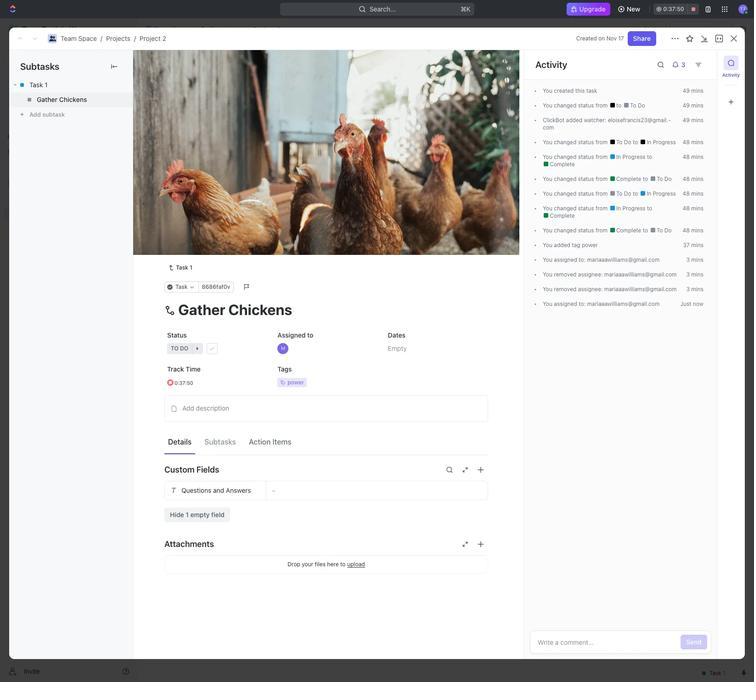 Task type: describe. For each thing, give the bounding box(es) containing it.
4 48 from the top
[[683, 190, 690, 197]]

add left description
[[182, 405, 194, 413]]

activity inside task sidebar content section
[[536, 59, 568, 70]]

custom fields button
[[165, 459, 489, 481]]

list
[[206, 85, 217, 93]]

questions and answers
[[182, 487, 251, 494]]

invite
[[24, 668, 40, 675]]

you assigned to: mariaaawilliams@gmail.com for 3 mins
[[543, 256, 660, 263]]

3 3 mins from the top
[[687, 286, 704, 293]]

1 vertical spatial task 1 link
[[165, 262, 196, 273]]

3 48 mins from the top
[[683, 176, 704, 182]]

7 from from the top
[[596, 227, 608, 234]]

1 button for 2
[[207, 175, 219, 184]]

1 from from the top
[[596, 102, 608, 109]]

6 you from the top
[[543, 190, 553, 197]]

now
[[694, 301, 704, 308]]

user group image
[[9, 180, 16, 186]]

board link
[[170, 83, 189, 95]]

send button
[[681, 635, 708, 650]]

task sidebar navigation tab list
[[722, 56, 742, 109]]

0:37:50 for 0:37:50 dropdown button
[[175, 380, 193, 386]]

11 you from the top
[[543, 271, 553, 278]]

2 changed status from from the top
[[553, 139, 610, 146]]

1 vertical spatial project
[[140, 34, 161, 42]]

assigned to
[[278, 331, 314, 339]]

com
[[543, 117, 671, 131]]

1 horizontal spatial projects link
[[199, 24, 237, 35]]

2 changed from the top
[[554, 139, 577, 146]]

dashboards
[[22, 95, 58, 103]]

to do button
[[165, 340, 268, 357]]

calendar link
[[233, 83, 262, 95]]

created on nov 17
[[577, 35, 625, 42]]

1 vertical spatial add task
[[247, 130, 271, 137]]

m
[[281, 346, 285, 351]]

8 you from the top
[[543, 227, 553, 234]]

Search tasks... text field
[[640, 104, 732, 118]]

share button down new
[[638, 22, 667, 37]]

add description
[[182, 405, 229, 413]]

gather chickens
[[37, 96, 87, 103]]

empty
[[191, 511, 210, 519]]

task button
[[165, 282, 199, 293]]

0 vertical spatial project 2
[[254, 25, 281, 33]]

search...
[[370, 5, 396, 13]]

add down task 2
[[185, 192, 197, 199]]

here
[[327, 561, 339, 568]]

dashboards link
[[4, 91, 133, 106]]

13 you from the top
[[543, 301, 553, 308]]

home link
[[4, 45, 133, 59]]

8686faf0v button
[[198, 282, 234, 293]]

change cover button
[[435, 236, 488, 251]]

subtasks button
[[201, 434, 240, 450]]

favorites button
[[4, 131, 35, 142]]

docs link
[[4, 76, 133, 91]]

change
[[441, 240, 464, 248]]

chickens
[[59, 96, 87, 103]]

3 from from the top
[[596, 154, 608, 160]]

tags
[[278, 365, 292, 373]]

6 changed status from from the top
[[553, 205, 610, 212]]

6 mins from the top
[[692, 176, 704, 182]]

2 you from the top
[[543, 102, 553, 109]]

2 you removed assignee: mariaaawilliams@gmail.com from the top
[[543, 286, 677, 293]]

new
[[627, 5, 641, 13]]

gantt link
[[310, 83, 329, 95]]

customize
[[677, 85, 709, 93]]

upgrade
[[580, 5, 606, 13]]

1 48 mins from the top
[[683, 139, 704, 146]]

created
[[577, 35, 597, 42]]

sidebar navigation
[[0, 18, 137, 683]]

automations button
[[671, 23, 719, 36]]

custom fields element
[[165, 481, 489, 522]]

37 mins
[[684, 242, 704, 249]]

to inside drop your files here to upload
[[341, 561, 346, 568]]

assigned
[[278, 331, 306, 339]]

automations
[[676, 25, 714, 33]]

5 48 from the top
[[683, 205, 690, 212]]

5 mins from the top
[[692, 154, 704, 160]]

table link
[[277, 83, 295, 95]]

power inside task sidebar content section
[[582, 242, 598, 249]]

0 vertical spatial added
[[567, 117, 583, 124]]

action items button
[[245, 434, 295, 450]]

questions
[[182, 487, 212, 494]]

2 assignee: from the top
[[579, 286, 603, 293]]

4 from from the top
[[596, 176, 608, 182]]

status
[[167, 331, 187, 339]]

1 vertical spatial add task button
[[236, 128, 275, 139]]

5 changed status from from the top
[[553, 190, 610, 197]]

2 from from the top
[[596, 139, 608, 146]]

1 assignee: from the top
[[579, 271, 603, 278]]

upload button
[[348, 561, 365, 568]]

this
[[576, 87, 585, 94]]

1 horizontal spatial projects
[[210, 25, 234, 33]]

power inside tags power
[[288, 379, 304, 386]]

added watcher:
[[565, 117, 608, 124]]

list link
[[205, 83, 217, 95]]

change cover
[[441, 240, 483, 248]]

items
[[273, 438, 292, 446]]

6 from from the top
[[596, 205, 608, 212]]

3 you from the top
[[543, 139, 553, 146]]

4 48 mins from the top
[[683, 190, 704, 197]]

1 horizontal spatial project 2 link
[[242, 24, 283, 35]]

new button
[[614, 2, 646, 17]]

files
[[315, 561, 326, 568]]

hide button
[[473, 106, 493, 117]]

8 mins from the top
[[692, 205, 704, 212]]

5 changed from the top
[[554, 190, 577, 197]]

4 changed status from from the top
[[553, 176, 610, 182]]

inbox
[[22, 63, 38, 71]]

1 changed from the top
[[554, 102, 577, 109]]

reposition button
[[392, 236, 435, 251]]

5 48 mins from the top
[[683, 205, 704, 212]]

details button
[[165, 434, 195, 450]]

0 vertical spatial task 1
[[29, 81, 48, 89]]

board
[[171, 85, 189, 93]]

team space / projects / project 2
[[61, 34, 166, 42]]

3 48 from the top
[[683, 176, 690, 182]]

tt
[[741, 6, 747, 12]]

user group image inside team space link
[[146, 27, 152, 32]]

clickbot
[[543, 117, 565, 124]]

12 mins from the top
[[692, 271, 704, 278]]

fields
[[197, 465, 219, 475]]

empty button
[[385, 340, 489, 357]]

8686faf0v
[[202, 283, 230, 290]]

1 you from the top
[[543, 87, 553, 94]]

team for team space
[[154, 25, 170, 33]]

favorites
[[7, 133, 32, 140]]

1 horizontal spatial team space link
[[143, 24, 193, 35]]

37
[[684, 242, 690, 249]]

details
[[168, 438, 192, 446]]

0:37:50 button
[[654, 4, 700, 15]]

7 you from the top
[[543, 205, 553, 212]]

drop
[[288, 561, 301, 568]]

assigned for just now
[[554, 301, 578, 308]]

just
[[681, 301, 692, 308]]

gantt
[[312, 85, 329, 93]]

11 mins from the top
[[692, 256, 704, 263]]

custom
[[165, 465, 195, 475]]

3 changed from the top
[[554, 154, 577, 160]]

12 you from the top
[[543, 286, 553, 293]]

1 vertical spatial task 1
[[185, 160, 204, 168]]

hide for hide
[[477, 108, 489, 114]]

add inside button
[[29, 111, 41, 118]]

2 horizontal spatial add task button
[[683, 56, 722, 70]]

2 vertical spatial add task button
[[181, 190, 216, 201]]

– button
[[267, 481, 488, 500]]

1 48 from the top
[[683, 139, 690, 146]]

to do inside dropdown button
[[171, 345, 189, 352]]

4 you from the top
[[543, 154, 553, 160]]

on
[[599, 35, 605, 42]]

0:37:50 for 0:37:50 button
[[664, 6, 685, 12]]

you assigned to: mariaaawilliams@gmail.com for just now
[[543, 301, 660, 308]]

2 3 mins from the top
[[687, 271, 704, 278]]

2 48 mins from the top
[[683, 154, 704, 160]]

watcher:
[[584, 117, 607, 124]]

space for team space / projects / project 2
[[78, 34, 97, 42]]

team for team space / projects / project 2
[[61, 34, 77, 42]]

and
[[213, 487, 224, 494]]

time
[[186, 365, 201, 373]]

description
[[196, 405, 229, 413]]

customize button
[[665, 83, 712, 95]]

1 status from the top
[[579, 102, 595, 109]]

assignees
[[383, 108, 410, 114]]

calendar
[[234, 85, 262, 93]]

1 mins from the top
[[692, 87, 704, 94]]

task sidebar content section
[[523, 50, 718, 660]]



Task type: locate. For each thing, give the bounding box(es) containing it.
space for team space
[[172, 25, 191, 33]]

add subtask button
[[9, 107, 133, 122]]

3 inside dropdown button
[[682, 61, 686, 68]]

1 vertical spatial project 2
[[159, 55, 214, 70]]

7 status from the top
[[579, 227, 595, 234]]

0 vertical spatial subtasks
[[20, 61, 59, 72]]

10 mins from the top
[[692, 242, 704, 249]]

0 horizontal spatial task 1 link
[[9, 78, 133, 92]]

0:37:50 up the 'automations'
[[664, 6, 685, 12]]

1 horizontal spatial team
[[154, 25, 170, 33]]

you removed assignee: mariaaawilliams@gmail.com
[[543, 271, 677, 278], [543, 286, 677, 293]]

to: for just now
[[579, 301, 586, 308]]

add down calendar link
[[247, 130, 258, 137]]

2 to: from the top
[[579, 301, 586, 308]]

task 1 up "task" 'dropdown button'
[[176, 264, 193, 271]]

1 49 mins from the top
[[683, 87, 704, 94]]

0 horizontal spatial add task button
[[181, 190, 216, 201]]

1 vertical spatial you removed assignee: mariaaawilliams@gmail.com
[[543, 286, 677, 293]]

user group image up home link
[[49, 36, 56, 41]]

2 horizontal spatial add task
[[688, 59, 716, 67]]

0 horizontal spatial projects
[[106, 34, 130, 42]]

add task for bottom the add task button
[[185, 192, 212, 199]]

share
[[644, 25, 662, 33], [634, 34, 651, 42]]

0 vertical spatial add task
[[688, 59, 716, 67]]

share button
[[638, 22, 667, 37], [628, 31, 657, 46]]

5 status from the top
[[579, 190, 595, 197]]

3 49 from the top
[[683, 117, 690, 124]]

0 horizontal spatial power
[[288, 379, 304, 386]]

project
[[254, 25, 275, 33], [140, 34, 161, 42], [159, 55, 201, 70]]

0 vertical spatial projects
[[210, 25, 234, 33]]

task 2
[[185, 176, 205, 184]]

user group image left team space
[[146, 27, 152, 32]]

1 horizontal spatial subtasks
[[205, 438, 236, 446]]

1 vertical spatial subtasks
[[205, 438, 236, 446]]

–
[[272, 487, 276, 494]]

you
[[543, 87, 553, 94], [543, 102, 553, 109], [543, 139, 553, 146], [543, 154, 553, 160], [543, 176, 553, 182], [543, 190, 553, 197], [543, 205, 553, 212], [543, 227, 553, 234], [543, 242, 553, 249], [543, 256, 553, 263], [543, 271, 553, 278], [543, 286, 553, 293], [543, 301, 553, 308]]

add task down task 2
[[185, 192, 212, 199]]

hide 1 empty field
[[170, 511, 225, 519]]

1 horizontal spatial add task button
[[236, 128, 275, 139]]

added right clickbot
[[567, 117, 583, 124]]

3 changed status from from the top
[[553, 154, 610, 160]]

reposition
[[397, 240, 429, 248]]

2 status from the top
[[579, 139, 595, 146]]

0 vertical spatial hide
[[477, 108, 489, 114]]

2
[[277, 25, 281, 33], [162, 34, 166, 42], [204, 55, 211, 70], [218, 130, 222, 137], [201, 176, 205, 184], [199, 217, 202, 224]]

share right 17
[[634, 34, 651, 42]]

0 vertical spatial power
[[582, 242, 598, 249]]

0 horizontal spatial user group image
[[49, 36, 56, 41]]

project 2 link
[[242, 24, 283, 35], [140, 34, 166, 42]]

0 horizontal spatial projects link
[[106, 34, 130, 42]]

power down tags
[[288, 379, 304, 386]]

0 vertical spatial you removed assignee: mariaaawilliams@gmail.com
[[543, 271, 677, 278]]

add subtask
[[29, 111, 65, 118]]

49 for added watcher:
[[683, 117, 690, 124]]

0 horizontal spatial project 2
[[159, 55, 214, 70]]

49 mins for changed status from
[[683, 102, 704, 109]]

1 horizontal spatial task 1 link
[[165, 262, 196, 273]]

1 vertical spatial share
[[634, 34, 651, 42]]

1 horizontal spatial activity
[[723, 72, 741, 78]]

add task button
[[683, 56, 722, 70], [236, 128, 275, 139], [181, 190, 216, 201]]

task inside 'dropdown button'
[[176, 283, 188, 290]]

to inside dropdown button
[[171, 345, 179, 352]]

1 horizontal spatial space
[[172, 25, 191, 33]]

3 status from the top
[[579, 154, 595, 160]]

created
[[554, 87, 574, 94]]

1 vertical spatial you assigned to: mariaaawilliams@gmail.com
[[543, 301, 660, 308]]

9 mins from the top
[[692, 227, 704, 234]]

dates
[[388, 331, 406, 339]]

task
[[587, 87, 598, 94]]

0 vertical spatial 1 button
[[206, 159, 219, 168]]

0 horizontal spatial 0:37:50
[[175, 380, 193, 386]]

1 button for 1
[[206, 159, 219, 168]]

custom fields
[[165, 465, 219, 475]]

1 vertical spatial 3 mins
[[687, 271, 704, 278]]

team space link
[[143, 24, 193, 35], [61, 34, 97, 42]]

1 removed from the top
[[554, 271, 577, 278]]

0 vertical spatial 49 mins
[[683, 87, 704, 94]]

hide inside button
[[477, 108, 489, 114]]

0 vertical spatial assignee:
[[579, 271, 603, 278]]

0:37:50 inside 0:37:50 dropdown button
[[175, 380, 193, 386]]

subtask
[[42, 111, 65, 118]]

add up customize
[[688, 59, 700, 67]]

6 48 mins from the top
[[683, 227, 704, 234]]

0 vertical spatial assigned
[[554, 256, 578, 263]]

projects link
[[199, 24, 237, 35], [106, 34, 130, 42]]

5 from from the top
[[596, 190, 608, 197]]

2 vertical spatial project
[[159, 55, 201, 70]]

1 button
[[206, 159, 219, 168], [207, 175, 219, 184]]

7 changed from the top
[[554, 227, 577, 234]]

3 49 mins from the top
[[683, 117, 704, 124]]

48
[[683, 139, 690, 146], [683, 154, 690, 160], [683, 176, 690, 182], [683, 190, 690, 197], [683, 205, 690, 212], [683, 227, 690, 234]]

user group image
[[146, 27, 152, 32], [49, 36, 56, 41]]

1 vertical spatial projects
[[106, 34, 130, 42]]

progress
[[178, 130, 208, 137], [653, 139, 677, 146], [623, 154, 646, 160], [653, 190, 677, 197], [623, 205, 646, 212]]

2 removed from the top
[[554, 286, 577, 293]]

10 you from the top
[[543, 256, 553, 263]]

1 vertical spatial 49 mins
[[683, 102, 704, 109]]

upload
[[348, 561, 365, 568]]

0 vertical spatial project
[[254, 25, 275, 33]]

3 mins from the top
[[692, 117, 704, 124]]

nov
[[607, 35, 617, 42]]

subtasks up fields
[[205, 438, 236, 446]]

eloisefrancis23@gmail.
[[608, 117, 671, 124]]

4 status from the top
[[579, 176, 595, 182]]

tt button
[[736, 2, 751, 17]]

1 vertical spatial 49
[[683, 102, 690, 109]]

0 vertical spatial you assigned to: mariaaawilliams@gmail.com
[[543, 256, 660, 263]]

you assigned to: mariaaawilliams@gmail.com
[[543, 256, 660, 263], [543, 301, 660, 308]]

task 1 link up "task" 'dropdown button'
[[165, 262, 196, 273]]

0 vertical spatial user group image
[[146, 27, 152, 32]]

0 horizontal spatial space
[[78, 34, 97, 42]]

17
[[619, 35, 625, 42]]

1 inside custom fields element
[[186, 511, 189, 519]]

task 1 up dashboards
[[29, 81, 48, 89]]

share button right 17
[[628, 31, 657, 46]]

answers
[[226, 487, 251, 494]]

team
[[154, 25, 170, 33], [61, 34, 77, 42]]

mins
[[692, 87, 704, 94], [692, 102, 704, 109], [692, 117, 704, 124], [692, 139, 704, 146], [692, 154, 704, 160], [692, 176, 704, 182], [692, 190, 704, 197], [692, 205, 704, 212], [692, 227, 704, 234], [692, 242, 704, 249], [692, 256, 704, 263], [692, 271, 704, 278], [692, 286, 704, 293]]

assigned for 3 mins
[[554, 256, 578, 263]]

13 mins from the top
[[692, 286, 704, 293]]

1 vertical spatial added
[[554, 242, 571, 249]]

2 48 from the top
[[683, 154, 690, 160]]

0:37:50 down track time
[[175, 380, 193, 386]]

Edit task name text field
[[165, 301, 489, 318]]

to: for 3 mins
[[579, 256, 586, 263]]

from
[[596, 102, 608, 109], [596, 139, 608, 146], [596, 154, 608, 160], [596, 176, 608, 182], [596, 190, 608, 197], [596, 205, 608, 212], [596, 227, 608, 234]]

0 vertical spatial space
[[172, 25, 191, 33]]

1 horizontal spatial 0:37:50
[[664, 6, 685, 12]]

inbox link
[[4, 60, 133, 75]]

2 you assigned to: mariaaawilliams@gmail.com from the top
[[543, 301, 660, 308]]

1 vertical spatial 0:37:50
[[175, 380, 193, 386]]

1 vertical spatial power
[[288, 379, 304, 386]]

tree
[[4, 160, 133, 284]]

7 changed status from from the top
[[553, 227, 610, 234]]

9 you from the top
[[543, 242, 553, 249]]

add task button down task 2
[[181, 190, 216, 201]]

hide for hide 1 empty field
[[170, 511, 184, 519]]

do inside dropdown button
[[180, 345, 189, 352]]

1 3 mins from the top
[[687, 256, 704, 263]]

drop your files here to upload
[[288, 561, 365, 568]]

1 you assigned to: mariaaawilliams@gmail.com from the top
[[543, 256, 660, 263]]

1 horizontal spatial power
[[582, 242, 598, 249]]

1 49 from the top
[[683, 87, 690, 94]]

1 to: from the top
[[579, 256, 586, 263]]

share down new button
[[644, 25, 662, 33]]

0 vertical spatial share
[[644, 25, 662, 33]]

3 button
[[669, 57, 692, 72]]

0 vertical spatial 49
[[683, 87, 690, 94]]

0 horizontal spatial activity
[[536, 59, 568, 70]]

task 1 up task 2
[[185, 160, 204, 168]]

1 horizontal spatial user group image
[[146, 27, 152, 32]]

home
[[22, 48, 40, 56]]

0 horizontal spatial hide
[[170, 511, 184, 519]]

1 horizontal spatial add task
[[247, 130, 271, 137]]

add description button
[[168, 401, 485, 416]]

48 mins
[[683, 139, 704, 146], [683, 154, 704, 160], [683, 176, 704, 182], [683, 190, 704, 197], [683, 205, 704, 212], [683, 227, 704, 234]]

tree inside sidebar navigation
[[4, 160, 133, 284]]

1 you removed assignee: mariaaawilliams@gmail.com from the top
[[543, 271, 677, 278]]

added left tag
[[554, 242, 571, 249]]

1 vertical spatial to:
[[579, 301, 586, 308]]

0 horizontal spatial team
[[61, 34, 77, 42]]

0:37:50 inside 0:37:50 button
[[664, 6, 685, 12]]

0 vertical spatial 3 mins
[[687, 256, 704, 263]]

subtasks down home
[[20, 61, 59, 72]]

1 horizontal spatial project 2
[[254, 25, 281, 33]]

changed
[[554, 102, 577, 109], [554, 139, 577, 146], [554, 154, 577, 160], [554, 176, 577, 182], [554, 190, 577, 197], [554, 205, 577, 212], [554, 227, 577, 234]]

you created this task
[[543, 87, 598, 94]]

add task button up customize
[[683, 56, 722, 70]]

0 horizontal spatial add task
[[185, 192, 212, 199]]

1 vertical spatial hide
[[170, 511, 184, 519]]

6 changed from the top
[[554, 205, 577, 212]]

in
[[171, 130, 176, 137], [647, 139, 652, 146], [617, 154, 621, 160], [647, 190, 652, 197], [617, 205, 621, 212]]

5 you from the top
[[543, 176, 553, 182]]

1 vertical spatial assignee:
[[579, 286, 603, 293]]

1 assigned from the top
[[554, 256, 578, 263]]

0 horizontal spatial subtasks
[[20, 61, 59, 72]]

just now
[[681, 301, 704, 308]]

tags power
[[278, 365, 304, 386]]

1 vertical spatial user group image
[[49, 36, 56, 41]]

49 mins
[[683, 87, 704, 94], [683, 102, 704, 109], [683, 117, 704, 124]]

2 mins from the top
[[692, 102, 704, 109]]

m button
[[275, 340, 378, 357]]

subtasks inside button
[[205, 438, 236, 446]]

0 horizontal spatial team space link
[[61, 34, 97, 42]]

activity inside task sidebar navigation tab list
[[723, 72, 741, 78]]

0 vertical spatial 0:37:50
[[664, 6, 685, 12]]

in progress
[[171, 130, 208, 137], [646, 139, 677, 146], [615, 154, 648, 160], [646, 190, 677, 197], [615, 205, 648, 212]]

task 1 link up chickens
[[9, 78, 133, 92]]

changed status from
[[553, 102, 610, 109], [553, 139, 610, 146], [553, 154, 610, 160], [553, 176, 610, 182], [553, 190, 610, 197], [553, 205, 610, 212], [553, 227, 610, 234]]

2 49 mins from the top
[[683, 102, 704, 109]]

49 mins for added watcher:
[[683, 117, 704, 124]]

track
[[167, 365, 184, 373]]

7 mins from the top
[[692, 190, 704, 197]]

tag
[[572, 242, 581, 249]]

1 vertical spatial activity
[[723, 72, 741, 78]]

2 vertical spatial 3 mins
[[687, 286, 704, 293]]

0 vertical spatial task 1 link
[[9, 78, 133, 92]]

1 vertical spatial 1 button
[[207, 175, 219, 184]]

0 vertical spatial team
[[154, 25, 170, 33]]

projects
[[210, 25, 234, 33], [106, 34, 130, 42]]

1 horizontal spatial hide
[[477, 108, 489, 114]]

0 vertical spatial removed
[[554, 271, 577, 278]]

2 assigned from the top
[[554, 301, 578, 308]]

do
[[638, 102, 646, 109], [625, 139, 632, 146], [665, 176, 672, 182], [625, 190, 632, 197], [180, 217, 188, 224], [665, 227, 672, 234], [180, 345, 189, 352]]

assigned
[[554, 256, 578, 263], [554, 301, 578, 308]]

power
[[582, 242, 598, 249], [288, 379, 304, 386]]

49 for changed status from
[[683, 102, 690, 109]]

add task down calendar
[[247, 130, 271, 137]]

2 49 from the top
[[683, 102, 690, 109]]

table
[[279, 85, 295, 93]]

add task up customize
[[688, 59, 716, 67]]

attachments button
[[165, 533, 489, 555]]

add task for right the add task button
[[688, 59, 716, 67]]

2 vertical spatial 49
[[683, 117, 690, 124]]

1 changed status from from the top
[[553, 102, 610, 109]]

1 vertical spatial team
[[61, 34, 77, 42]]

add down dashboards
[[29, 111, 41, 118]]

0 vertical spatial to:
[[579, 256, 586, 263]]

upgrade link
[[567, 3, 611, 16]]

send
[[687, 638, 702, 646]]

2 vertical spatial 49 mins
[[683, 117, 704, 124]]

0 vertical spatial add task button
[[683, 56, 722, 70]]

1 vertical spatial removed
[[554, 286, 577, 293]]

hide inside custom fields element
[[170, 511, 184, 519]]

0 horizontal spatial project 2 link
[[140, 34, 166, 42]]

action items
[[249, 438, 292, 446]]

add task button down calendar link
[[236, 128, 275, 139]]

6 status from the top
[[579, 205, 595, 212]]

2 vertical spatial task 1
[[176, 264, 193, 271]]

gather chickens link
[[9, 92, 133, 107]]

4 changed from the top
[[554, 176, 577, 182]]

4 mins from the top
[[692, 139, 704, 146]]

0 vertical spatial activity
[[536, 59, 568, 70]]

1 vertical spatial space
[[78, 34, 97, 42]]

1 vertical spatial assigned
[[554, 301, 578, 308]]

to do
[[629, 102, 646, 109], [615, 139, 633, 146], [656, 176, 672, 182], [615, 190, 633, 197], [171, 217, 188, 224], [656, 227, 672, 234], [171, 345, 189, 352]]

6 48 from the top
[[683, 227, 690, 234]]

complete
[[549, 161, 575, 168], [615, 176, 643, 182], [549, 212, 575, 219], [615, 227, 643, 234]]

gather
[[37, 96, 57, 103]]

2 vertical spatial add task
[[185, 192, 212, 199]]

change cover button
[[435, 236, 488, 251]]

power right tag
[[582, 242, 598, 249]]

1
[[45, 81, 48, 89], [201, 160, 204, 168], [214, 160, 217, 167], [215, 176, 218, 183], [190, 264, 193, 271], [186, 511, 189, 519]]

power button
[[275, 374, 378, 391]]



Task type: vqa. For each thing, say whether or not it's contained in the screenshot.


